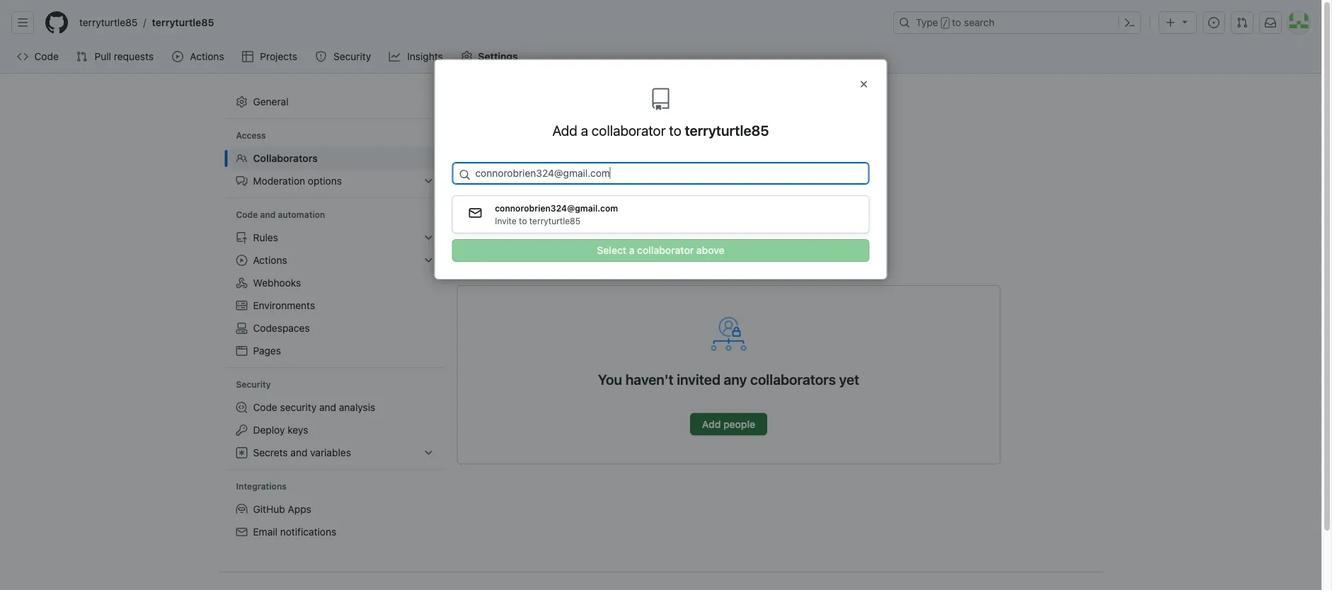 Task type: describe. For each thing, give the bounding box(es) containing it.
pages
[[253, 345, 281, 357]]

access list
[[230, 147, 440, 193]]

table image
[[242, 51, 253, 62]]

hubot image
[[236, 504, 247, 515]]

select a collaborator above button
[[452, 239, 870, 262]]

code and automation
[[236, 210, 325, 220]]

1 terryturtle85 link from the left
[[74, 11, 143, 34]]

play image
[[172, 51, 183, 62]]

can
[[774, 173, 790, 185]]

any
[[724, 371, 747, 388]]

gear image inside general link
[[236, 96, 247, 108]]

actions
[[190, 51, 224, 62]]

close dialog image
[[858, 79, 870, 90]]

type
[[916, 17, 938, 28]]

to inside this repository is public and visible to anyone.
[[500, 173, 509, 185]]

insights link
[[383, 46, 450, 67]]

type / to search
[[916, 17, 995, 28]]

people image
[[236, 153, 247, 164]]

server image
[[236, 300, 247, 311]]

collaborator for above
[[637, 244, 694, 256]]

to right contribute
[[710, 188, 720, 200]]

/ for terryturtle85
[[143, 17, 146, 28]]

general
[[253, 96, 289, 108]]

code security and analysis
[[253, 402, 375, 413]]

webhooks link
[[230, 272, 440, 294]]

codespaces link
[[230, 317, 440, 340]]

0 horizontal spatial this
[[661, 173, 677, 185]]

github
[[253, 504, 285, 515]]

mail image
[[469, 207, 482, 220]]

search image
[[459, 169, 470, 180]]

add people button
[[690, 413, 767, 436]]

terryturtle85 inside connorobrien324@gmail.com invite to terryturtle85
[[529, 216, 581, 226]]

code for code and automation
[[236, 210, 258, 220]]

select
[[597, 244, 627, 256]]

add a collaborator to terryturtle85
[[552, 122, 769, 138]]

this repository is public and visible to anyone.
[[468, 159, 597, 185]]

0 collaborators have access to this repository. only you can contribute to this repository.
[[661, 159, 800, 200]]

0 vertical spatial git pull request image
[[1237, 17, 1248, 28]]

mail image
[[236, 527, 247, 538]]

select a collaborator above
[[597, 244, 725, 256]]

code image
[[17, 51, 28, 62]]

is
[[539, 159, 547, 170]]

keys
[[288, 424, 308, 436]]

to inside connorobrien324@gmail.com invite to terryturtle85
[[519, 216, 527, 226]]

public
[[549, 159, 577, 170]]

command palette image
[[1124, 17, 1135, 28]]

anyone.
[[512, 173, 547, 185]]

user granting permissions image
[[709, 314, 749, 354]]

collaborators
[[253, 153, 318, 164]]

0 vertical spatial repository.
[[680, 173, 729, 185]]

email
[[253, 526, 277, 538]]

apps
[[288, 504, 311, 515]]

terryturtle85 up pull
[[79, 17, 138, 28]]

environments link
[[230, 294, 440, 317]]

a for select
[[629, 244, 635, 256]]

projects
[[260, 51, 297, 62]]

code link
[[11, 46, 65, 67]]

homepage image
[[45, 11, 68, 34]]

above
[[696, 244, 725, 256]]

webhook image
[[236, 277, 247, 289]]

list containing terryturtle85 / terryturtle85
[[74, 11, 885, 34]]

code for code security and analysis
[[253, 402, 277, 413]]

code for code
[[34, 51, 59, 62]]

webhooks
[[253, 277, 301, 289]]

code and automation list
[[230, 227, 440, 362]]

invite
[[495, 216, 517, 226]]

/ for type
[[943, 18, 948, 28]]

codespaces
[[253, 322, 310, 334]]

security inside security link
[[333, 51, 371, 62]]

you haven't invited any collaborators yet
[[598, 371, 859, 388]]

you
[[755, 173, 771, 185]]

0
[[661, 159, 667, 170]]

to left the search
[[952, 17, 961, 28]]

terryturtle85 up the play image
[[152, 17, 214, 28]]



Task type: vqa. For each thing, say whether or not it's contained in the screenshot.
submit in 'Introduce yourself with a profile README' Element
no



Task type: locate. For each thing, give the bounding box(es) containing it.
requests
[[114, 51, 154, 62]]

gear image left general
[[236, 96, 247, 108]]

access inside 0 collaborators have access to this repository. only you can contribute to this repository.
[[757, 159, 789, 170]]

and
[[580, 159, 597, 170], [260, 210, 276, 220], [319, 402, 336, 413]]

1 horizontal spatial /
[[943, 18, 948, 28]]

/ inside 'terryturtle85 / terryturtle85'
[[143, 17, 146, 28]]

1 vertical spatial manage
[[457, 251, 516, 271]]

1 vertical spatial this
[[722, 188, 739, 200]]

1 horizontal spatial this
[[722, 188, 739, 200]]

code inside security list
[[253, 402, 277, 413]]

triangle down image
[[1179, 16, 1191, 27]]

repository. up contribute
[[680, 173, 729, 185]]

access
[[236, 131, 266, 141]]

0 vertical spatial collaborators
[[670, 159, 730, 170]]

add up public
[[552, 122, 577, 138]]

2 horizontal spatial and
[[580, 159, 597, 170]]

1 vertical spatial add
[[702, 418, 721, 430]]

codespaces image
[[236, 323, 247, 334]]

1 vertical spatial code
[[236, 210, 258, 220]]

1 vertical spatial collaborator
[[637, 244, 694, 256]]

1 horizontal spatial access
[[757, 159, 789, 170]]

security right shield icon
[[333, 51, 371, 62]]

code right code icon
[[34, 51, 59, 62]]

terryturtle85 link up pull
[[74, 11, 143, 34]]

terryturtle85 link up the play image
[[146, 11, 220, 34]]

1 vertical spatial gear image
[[236, 96, 247, 108]]

/ right 'type'
[[943, 18, 948, 28]]

0 horizontal spatial git pull request image
[[76, 51, 87, 62]]

and left automation
[[260, 210, 276, 220]]

add inside dialog
[[552, 122, 577, 138]]

access up can
[[757, 159, 789, 170]]

issue opened image
[[1208, 17, 1220, 28]]

manage for manage access
[[457, 251, 516, 271]]

a
[[581, 122, 588, 138], [629, 244, 635, 256]]

0 horizontal spatial security
[[236, 380, 271, 390]]

add left people
[[702, 418, 721, 430]]

a right select
[[629, 244, 635, 256]]

and up deploy keys link on the left bottom
[[319, 402, 336, 413]]

0 vertical spatial gear image
[[461, 51, 472, 62]]

to down repository
[[500, 173, 509, 185]]

and inside security list
[[319, 402, 336, 413]]

pull
[[94, 51, 111, 62]]

this
[[468, 159, 488, 170]]

0 horizontal spatial terryturtle85 link
[[74, 11, 143, 34]]

integrations list
[[230, 498, 440, 544]]

2 vertical spatial code
[[253, 402, 277, 413]]

collaborators link
[[230, 147, 440, 170]]

0 vertical spatial manage
[[468, 195, 505, 207]]

codescan image
[[236, 402, 247, 413]]

search
[[964, 17, 995, 28]]

collaborator inside "select a collaborator above" button
[[637, 244, 694, 256]]

0 horizontal spatial add
[[552, 122, 577, 138]]

integrations
[[236, 482, 287, 492]]

0 vertical spatial and
[[580, 159, 597, 170]]

insights
[[407, 51, 443, 62]]

repository
[[490, 159, 537, 170]]

manage for the manage link
[[468, 195, 505, 207]]

to
[[952, 17, 961, 28], [669, 122, 681, 138], [791, 159, 800, 170], [500, 173, 509, 185], [710, 188, 720, 200], [519, 216, 527, 226]]

haven't
[[626, 371, 674, 388]]

add for add people
[[702, 418, 721, 430]]

pull requests
[[94, 51, 154, 62]]

collaborators up contribute
[[670, 159, 730, 170]]

0 horizontal spatial gear image
[[236, 96, 247, 108]]

1 horizontal spatial gear image
[[461, 51, 472, 62]]

1 vertical spatial and
[[260, 210, 276, 220]]

browser image
[[236, 345, 247, 357]]

1 horizontal spatial security
[[333, 51, 371, 62]]

github apps
[[253, 504, 311, 515]]

to right invite
[[519, 216, 527, 226]]

gear image left settings
[[461, 51, 472, 62]]

1 vertical spatial collaborators
[[750, 371, 836, 388]]

add people dialog
[[434, 59, 887, 280]]

add for add a collaborator to terryturtle85
[[552, 122, 577, 138]]

access down connorobrien324@gmail.com invite to terryturtle85
[[520, 251, 571, 271]]

1 vertical spatial security
[[236, 380, 271, 390]]

1 horizontal spatial git pull request image
[[1237, 17, 1248, 28]]

access
[[757, 159, 789, 170], [520, 251, 571, 271]]

1 vertical spatial git pull request image
[[76, 51, 87, 62]]

manage down invite
[[457, 251, 516, 271]]

0 horizontal spatial and
[[260, 210, 276, 220]]

collaborators inside 0 collaborators have access to this repository. only you can contribute to this repository.
[[670, 159, 730, 170]]

1 horizontal spatial a
[[629, 244, 635, 256]]

yet
[[839, 371, 859, 388]]

gear image inside settings link
[[461, 51, 472, 62]]

0 vertical spatial add
[[552, 122, 577, 138]]

and right public
[[580, 159, 597, 170]]

repository.
[[680, 173, 729, 185], [742, 188, 790, 200]]

github apps link
[[230, 498, 440, 521]]

have
[[733, 159, 754, 170]]

settings link
[[455, 46, 524, 67]]

contribute
[[661, 188, 708, 200]]

deploy
[[253, 424, 285, 436]]

/ up "requests"
[[143, 17, 146, 28]]

shield image
[[315, 51, 327, 62]]

collaborator for to
[[592, 122, 666, 138]]

2 vertical spatial and
[[319, 402, 336, 413]]

add inside button
[[702, 418, 721, 430]]

add people
[[702, 418, 755, 430]]

email notifications
[[253, 526, 336, 538]]

only
[[731, 173, 752, 185]]

0 horizontal spatial collaborators
[[670, 159, 730, 170]]

2 terryturtle85 link from the left
[[146, 11, 220, 34]]

/ inside type / to search
[[943, 18, 948, 28]]

connorobrien324@gmail.com invite to terryturtle85
[[495, 203, 618, 226]]

actions link
[[166, 46, 231, 67]]

0 vertical spatial a
[[581, 122, 588, 138]]

projects link
[[236, 46, 304, 67]]

gear image
[[461, 51, 472, 62], [236, 96, 247, 108]]

automation
[[278, 210, 325, 220]]

graph image
[[389, 51, 400, 62]]

code up deploy
[[253, 402, 277, 413]]

code left automation
[[236, 210, 258, 220]]

1 horizontal spatial repository.
[[742, 188, 790, 200]]

this down 0
[[661, 173, 677, 185]]

terryturtle85
[[79, 17, 138, 28], [152, 17, 214, 28], [685, 122, 769, 138], [529, 216, 581, 226]]

add
[[552, 122, 577, 138], [702, 418, 721, 430]]

this down only
[[722, 188, 739, 200]]

0 horizontal spatial access
[[520, 251, 571, 271]]

list
[[74, 11, 885, 34]]

key image
[[236, 425, 247, 436]]

terryturtle85 / terryturtle85
[[79, 17, 214, 28]]

general link
[[230, 91, 440, 113]]

1 vertical spatial a
[[629, 244, 635, 256]]

terryturtle85 up have at top
[[685, 122, 769, 138]]

/
[[143, 17, 146, 28], [943, 18, 948, 28]]

terryturtle85 down connorobrien324@gmail.com
[[529, 216, 581, 226]]

Search by username, full name, or email text field
[[452, 162, 870, 185]]

to right have at top
[[791, 159, 800, 170]]

collaborators
[[670, 159, 730, 170], [750, 371, 836, 388]]

people
[[723, 418, 755, 430]]

to up search by username, full name, or email text box
[[669, 122, 681, 138]]

manage link
[[468, 195, 505, 207]]

0 vertical spatial code
[[34, 51, 59, 62]]

security link
[[310, 46, 378, 67]]

manage down visible
[[468, 195, 505, 207]]

git pull request image inside pull requests link
[[76, 51, 87, 62]]

1 horizontal spatial collaborators
[[750, 371, 836, 388]]

repository. down you
[[742, 188, 790, 200]]

code
[[34, 51, 59, 62], [236, 210, 258, 220], [253, 402, 277, 413]]

this
[[661, 173, 677, 185], [722, 188, 739, 200]]

terryturtle85 link
[[74, 11, 143, 34], [146, 11, 220, 34]]

collaborator up 0
[[592, 122, 666, 138]]

git pull request image left pull
[[76, 51, 87, 62]]

0 vertical spatial security
[[333, 51, 371, 62]]

manage
[[468, 195, 505, 207], [457, 251, 516, 271]]

pull requests link
[[70, 46, 161, 67]]

manage access
[[457, 251, 571, 271]]

a inside "select a collaborator above" button
[[629, 244, 635, 256]]

visible
[[468, 173, 497, 185]]

deploy keys
[[253, 424, 308, 436]]

1 horizontal spatial terryturtle85 link
[[146, 11, 220, 34]]

you
[[598, 371, 622, 388]]

0 vertical spatial collaborator
[[592, 122, 666, 138]]

0 horizontal spatial repository.
[[680, 173, 729, 185]]

security
[[280, 402, 317, 413]]

0 vertical spatial access
[[757, 159, 789, 170]]

pages link
[[230, 340, 440, 362]]

settings
[[478, 51, 518, 62]]

1 vertical spatial access
[[520, 251, 571, 271]]

notifications
[[280, 526, 336, 538]]

security list
[[230, 396, 440, 464]]

collaborator
[[592, 122, 666, 138], [637, 244, 694, 256]]

notifications image
[[1265, 17, 1276, 28]]

and inside this repository is public and visible to anyone.
[[580, 159, 597, 170]]

security up the codescan image
[[236, 380, 271, 390]]

connorobrien324@gmail.com
[[495, 203, 618, 213]]

0 horizontal spatial a
[[581, 122, 588, 138]]

environments
[[253, 300, 315, 311]]

code security and analysis link
[[230, 396, 440, 419]]

collaborator left 'above'
[[637, 244, 694, 256]]

git pull request image
[[1237, 17, 1248, 28], [76, 51, 87, 62]]

security
[[333, 51, 371, 62], [236, 380, 271, 390]]

1 horizontal spatial add
[[702, 418, 721, 430]]

email notifications link
[[230, 521, 440, 544]]

invited
[[677, 371, 721, 388]]

a up this repository is public and visible to anyone. at the top left of the page
[[581, 122, 588, 138]]

collaborators left yet
[[750, 371, 836, 388]]

a for add
[[581, 122, 588, 138]]

0 vertical spatial this
[[661, 173, 677, 185]]

1 horizontal spatial and
[[319, 402, 336, 413]]

1 vertical spatial repository.
[[742, 188, 790, 200]]

git pull request image left notifications 'image'
[[1237, 17, 1248, 28]]

plus image
[[1165, 17, 1176, 28]]

0 horizontal spatial /
[[143, 17, 146, 28]]

deploy keys link
[[230, 419, 440, 442]]

analysis
[[339, 402, 375, 413]]



